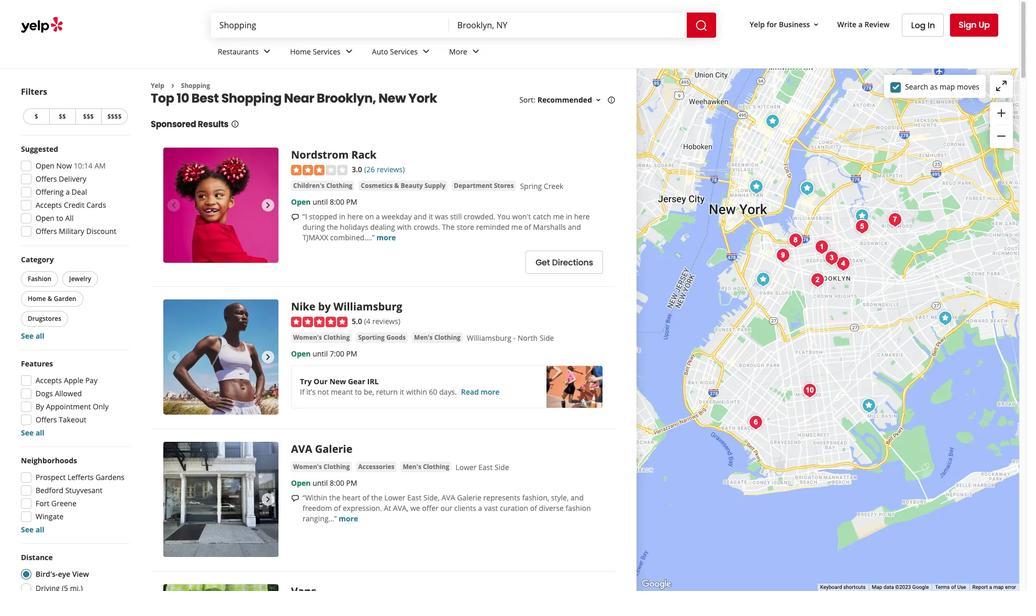 Task type: locate. For each thing, give the bounding box(es) containing it.
home & garden button
[[21, 291, 83, 307]]

1 horizontal spatial 24 chevron down v2 image
[[420, 45, 433, 58]]

it left within
[[400, 387, 404, 397]]

-
[[514, 333, 516, 343]]

sporting goods button
[[356, 333, 408, 343]]

it inside try our new gear irl if it's not meant to be, return it within 60 days. read more
[[400, 387, 404, 397]]

all for accepts apple pay
[[36, 428, 44, 438]]

auto services
[[372, 46, 418, 56]]

east up 'represents'
[[479, 462, 493, 472]]

2 vertical spatial slideshow element
[[163, 442, 279, 557]]

2 pm from the top
[[346, 349, 357, 359]]

0 vertical spatial yelp
[[750, 19, 765, 29]]

0 vertical spatial men's clothing button
[[412, 333, 463, 343]]

children's
[[293, 181, 325, 190]]

a inside "within the heart of the lower east side, ava galerie represents fashion, style, and freedom of expression. at ava, we offer our clients a vast curation of diverse fashion ranging…"
[[478, 503, 482, 513]]

crowds.
[[414, 222, 440, 232]]

2 previous image from the top
[[168, 351, 180, 364]]

google image
[[639, 578, 674, 591]]

yelp left 16 chevron right v2 icon
[[151, 81, 164, 90]]

1 women's clothing link from the top
[[291, 333, 352, 343]]

the down the stopped
[[327, 222, 338, 232]]

0 vertical spatial women's clothing
[[293, 333, 350, 342]]

1 horizontal spatial east
[[479, 462, 493, 472]]

bird's-
[[36, 569, 58, 579]]

distance
[[21, 553, 53, 562]]

0 vertical spatial women's clothing link
[[291, 333, 352, 343]]

in up marshalls
[[566, 212, 572, 222]]

see all down drugstores button
[[21, 331, 44, 341]]

women's down 5 star rating image
[[293, 333, 322, 342]]

2 until from the top
[[313, 349, 328, 359]]

& for garden
[[48, 294, 52, 303]]

none field up home services link
[[219, 19, 441, 31]]

24 chevron down v2 image
[[261, 45, 274, 58], [420, 45, 433, 58], [470, 45, 482, 58]]

2 see all button from the top
[[21, 428, 44, 438]]

slideshow element
[[163, 148, 279, 263], [163, 300, 279, 415], [163, 442, 279, 557]]

0 vertical spatial more
[[377, 233, 396, 243]]

24 chevron down v2 image right more
[[470, 45, 482, 58]]

new
[[379, 90, 406, 107], [330, 377, 346, 387]]

services left 24 chevron down v2 image
[[313, 46, 341, 56]]

0 horizontal spatial to
[[56, 213, 63, 223]]

ava galerie image
[[163, 442, 279, 557]]

to inside try our new gear irl if it's not meant to be, return it within 60 days. read more
[[355, 387, 362, 397]]

1 horizontal spatial nordstrom rack image
[[935, 308, 956, 329]]

0 vertical spatial women's
[[293, 333, 322, 342]]

allowed
[[55, 389, 82, 399]]

our
[[441, 503, 453, 513]]

women's clothing link for williamsburg - north side
[[291, 333, 352, 343]]

0 vertical spatial see all button
[[21, 331, 44, 341]]

me
[[553, 212, 564, 222], [512, 222, 523, 232]]

stores
[[494, 181, 514, 190]]

ava inside "within the heart of the lower east side, ava galerie represents fashion, style, and freedom of expression. at ava, we offer our clients a vast curation of diverse fashion ranging…"
[[442, 493, 455, 503]]

10
[[177, 90, 189, 107]]

1 open until 8:00 pm from the top
[[291, 197, 357, 207]]

Find text field
[[219, 19, 441, 31]]

2 women's clothing link from the top
[[291, 462, 352, 472]]

galerie inside "within the heart of the lower east side, ava galerie represents fashion, style, and freedom of expression. at ava, we offer our clients a vast curation of diverse fashion ranging…"
[[457, 493, 482, 503]]

women's clothing button for lower east side
[[291, 462, 352, 472]]

williamsburg
[[334, 300, 403, 314], [467, 333, 512, 343]]

pm right "7:00" at the left bottom
[[346, 349, 357, 359]]

category
[[21, 255, 54, 264]]

1 vertical spatial offers
[[36, 226, 57, 236]]

more right read
[[481, 387, 500, 397]]

1 vertical spatial see all
[[21, 428, 44, 438]]

0 vertical spatial lower
[[456, 462, 477, 472]]

in
[[928, 19, 935, 31]]

of down won't
[[524, 222, 531, 232]]

& inside cosmetics & beauty supply button
[[395, 181, 399, 190]]

yelp for yelp link
[[151, 81, 164, 90]]

see all button down by at the left bottom of the page
[[21, 428, 44, 438]]

it left was
[[429, 212, 433, 222]]

more down dealing at the top left of the page
[[377, 233, 396, 243]]

0 horizontal spatial shopping
[[181, 81, 210, 90]]

0 horizontal spatial lower
[[384, 493, 406, 503]]

women's
[[293, 333, 322, 342], [293, 462, 322, 471]]

1 vertical spatial galerie
[[457, 493, 482, 503]]

1 none field from the left
[[219, 19, 441, 31]]

1 in from the left
[[339, 212, 346, 222]]

error
[[1006, 585, 1017, 590]]

1 previous image from the top
[[168, 199, 180, 212]]

0 vertical spatial it
[[429, 212, 433, 222]]

home inside button
[[28, 294, 46, 303]]

& inside home & garden button
[[48, 294, 52, 303]]

0 vertical spatial men's clothing link
[[412, 333, 463, 343]]

& left garden
[[48, 294, 52, 303]]

0 horizontal spatial services
[[313, 46, 341, 56]]

1 accepts from the top
[[36, 200, 62, 210]]

in up holidays
[[339, 212, 346, 222]]

0 vertical spatial more link
[[377, 233, 396, 243]]

"within the heart of the lower east side, ava galerie represents fashion, style, and freedom of expression. at ava, we offer our clients a vast curation of diverse fashion ranging…"
[[303, 493, 591, 524]]

1 services from the left
[[313, 46, 341, 56]]

0 horizontal spatial more link
[[339, 514, 358, 524]]

map for moves
[[940, 81, 955, 91]]

all
[[36, 331, 44, 341], [36, 428, 44, 438], [36, 525, 44, 535]]

offers down 'open to all'
[[36, 226, 57, 236]]

1 vertical spatial open until 8:00 pm
[[291, 478, 357, 488]]

clothing
[[326, 181, 353, 190], [324, 333, 350, 342], [435, 333, 461, 342], [324, 462, 350, 471], [423, 462, 449, 471]]

24 chevron down v2 image right auto services at the top of the page
[[420, 45, 433, 58]]

the inside "i stopped in here on a weekday and it was still crowded. you won't catch me in here during the holidays dealing with crowds. the store reminded me of marshalls and tjmaxx combined.…"
[[327, 222, 338, 232]]

2 see from the top
[[21, 428, 34, 438]]

williamsburg left -
[[467, 333, 512, 343]]

2 vertical spatial until
[[313, 478, 328, 488]]

open until 8:00 pm for ava
[[291, 478, 357, 488]]

see all for prospect
[[21, 525, 44, 535]]

zoom in image
[[996, 107, 1008, 119]]

new left york
[[379, 90, 406, 107]]

reviews) up cosmetics & beauty supply
[[377, 165, 405, 175]]

accepts for accepts credit cards
[[36, 200, 62, 210]]

write a review
[[838, 19, 890, 29]]

1 horizontal spatial galerie
[[457, 493, 482, 503]]

1 next image from the top
[[262, 199, 274, 212]]

a left deal on the left of the page
[[66, 187, 70, 197]]

1 vertical spatial women's clothing link
[[291, 462, 352, 472]]

lower up ava, on the bottom left of the page
[[384, 493, 406, 503]]

men's clothing button for lower east side
[[401, 462, 452, 472]]

all down "offers takeout"
[[36, 428, 44, 438]]

3 until from the top
[[313, 478, 328, 488]]

2 8:00 from the top
[[330, 478, 344, 488]]

see down drugstores button
[[21, 331, 34, 341]]

and right marshalls
[[568, 222, 581, 232]]

shopping right 16 chevron right v2 icon
[[181, 81, 210, 90]]

the
[[442, 222, 455, 232]]

all down wingate on the left of the page
[[36, 525, 44, 535]]

map right the as
[[940, 81, 955, 91]]

offers for offers military discount
[[36, 226, 57, 236]]

8:00 up heart
[[330, 478, 344, 488]]

east inside "within the heart of the lower east side, ava galerie represents fashion, style, and freedom of expression. at ava, we offer our clients a vast curation of diverse fashion ranging…"
[[407, 493, 422, 503]]

services right auto
[[390, 46, 418, 56]]

sponsored
[[151, 119, 196, 131]]

0 vertical spatial map
[[940, 81, 955, 91]]

more link for rack
[[377, 233, 396, 243]]

2 women's from the top
[[293, 462, 322, 471]]

1 vertical spatial map
[[994, 585, 1004, 590]]

side right north
[[540, 333, 554, 343]]

until for nordstrom
[[313, 197, 328, 207]]

open until 8:00 pm up the stopped
[[291, 197, 357, 207]]

3 slideshow element from the top
[[163, 442, 279, 557]]

cards
[[86, 200, 106, 210]]

1 horizontal spatial here
[[574, 212, 590, 222]]

recommended
[[538, 95, 592, 105]]

open until 8:00 pm up the "within
[[291, 478, 357, 488]]

option group
[[18, 553, 130, 591]]

0 vertical spatial men's clothing
[[414, 333, 461, 342]]

2 services from the left
[[390, 46, 418, 56]]

1 horizontal spatial home
[[290, 46, 311, 56]]

pm for by
[[346, 349, 357, 359]]

shopping down restaurants link
[[221, 90, 282, 107]]

until for ava
[[313, 478, 328, 488]]

men's right goods
[[414, 333, 433, 342]]

24 chevron down v2 image inside more link
[[470, 45, 482, 58]]

see all button for prospect lefferts gardens
[[21, 525, 44, 535]]

open until 8:00 pm for nordstrom
[[291, 197, 357, 207]]

3 all from the top
[[36, 525, 44, 535]]

marche rue dix image
[[807, 270, 828, 291]]

1 see all from the top
[[21, 331, 44, 341]]

lower up clients at the left of the page
[[456, 462, 477, 472]]

16 info v2 image right results
[[231, 120, 239, 128]]

cosmetics & beauty supply link
[[359, 181, 448, 191]]

none field the "find"
[[219, 19, 441, 31]]

more inside try our new gear irl if it's not meant to be, return it within 60 days. read more
[[481, 387, 500, 397]]

2 vertical spatial and
[[571, 493, 584, 503]]

home down fashion button
[[28, 294, 46, 303]]

east up 'we'
[[407, 493, 422, 503]]

2 here from the left
[[574, 212, 590, 222]]

2 none field from the left
[[457, 19, 679, 31]]

0 horizontal spatial here
[[348, 212, 363, 222]]

(26 reviews)
[[364, 165, 405, 175]]

map
[[940, 81, 955, 91], [994, 585, 1004, 590]]

2 all from the top
[[36, 428, 44, 438]]

1 slideshow element from the top
[[163, 148, 279, 263]]

24 chevron down v2 image inside restaurants link
[[261, 45, 274, 58]]

None field
[[219, 19, 441, 31], [457, 19, 679, 31]]

dogs allowed
[[36, 389, 82, 399]]

1 horizontal spatial more
[[377, 233, 396, 243]]

open up "i in the top of the page
[[291, 197, 311, 207]]

1 women's clothing button from the top
[[291, 333, 352, 343]]

$$ button
[[49, 108, 75, 125]]

2 vertical spatial offers
[[36, 415, 57, 425]]

a right write
[[859, 19, 863, 29]]

to left all
[[56, 213, 63, 223]]

men's clothing link up side, at bottom left
[[401, 462, 452, 472]]

0 vertical spatial side
[[540, 333, 554, 343]]

1 women's from the top
[[293, 333, 322, 342]]

report
[[973, 585, 988, 590]]

prospect lefferts gardens
[[36, 472, 125, 482]]

williamsburg up (4
[[334, 300, 403, 314]]

0 vertical spatial open until 8:00 pm
[[291, 197, 357, 207]]

more for ava galerie
[[339, 514, 358, 524]]

the oracle shop image
[[852, 216, 873, 237]]

new inside try our new gear irl if it's not meant to be, return it within 60 days. read more
[[330, 377, 346, 387]]

until up the "within
[[313, 478, 328, 488]]

a left vast
[[478, 503, 482, 513]]

0 vertical spatial galerie
[[315, 442, 353, 456]]

0 vertical spatial next image
[[262, 199, 274, 212]]

none field up business categories element
[[457, 19, 679, 31]]

nordstrom rack image
[[163, 148, 279, 263], [935, 308, 956, 329]]

0 vertical spatial home
[[290, 46, 311, 56]]

women's clothing link down ava galerie link
[[291, 462, 352, 472]]

the up the expression.
[[371, 493, 383, 503]]

1 horizontal spatial none field
[[457, 19, 679, 31]]

0 vertical spatial until
[[313, 197, 328, 207]]

0 vertical spatial 16 info v2 image
[[608, 96, 616, 104]]

1 24 chevron down v2 image from the left
[[261, 45, 274, 58]]

open up try
[[291, 349, 311, 359]]

accepts
[[36, 200, 62, 210], [36, 376, 62, 385]]

0 vertical spatial offers
[[36, 174, 57, 184]]

"i
[[303, 212, 307, 222]]

1 vertical spatial it
[[400, 387, 404, 397]]

1 vertical spatial 8:00
[[330, 478, 344, 488]]

women's for williamsburg
[[293, 333, 322, 342]]

a right on at the left top
[[376, 212, 380, 222]]

1 vertical spatial new
[[330, 377, 346, 387]]

nike by williamsburg image
[[797, 178, 818, 199]]

meant
[[331, 387, 353, 397]]

me down won't
[[512, 222, 523, 232]]

clothing for spring creek
[[326, 181, 353, 190]]

women's clothing button down 5 star rating image
[[291, 333, 352, 343]]

other people's clothes image
[[852, 206, 873, 227]]

pm up holidays
[[346, 197, 357, 207]]

side up 'represents'
[[495, 462, 509, 472]]

1 horizontal spatial ava
[[442, 493, 455, 503]]

see all down by at the left bottom of the page
[[21, 428, 44, 438]]

takeout
[[59, 415, 86, 425]]

0 horizontal spatial new
[[330, 377, 346, 387]]

map region
[[607, 0, 1028, 591]]

2 vertical spatial pm
[[346, 478, 357, 488]]

fashion button
[[21, 271, 58, 287]]

0 horizontal spatial more
[[339, 514, 358, 524]]

sporting goods
[[358, 333, 406, 342]]

to left be,
[[355, 387, 362, 397]]

previous image
[[168, 199, 180, 212], [168, 351, 180, 364]]

home for home & garden
[[28, 294, 46, 303]]

1 vertical spatial men's clothing
[[403, 462, 449, 471]]

log
[[912, 19, 926, 31]]

department stores link
[[452, 181, 516, 191]]

3 see all button from the top
[[21, 525, 44, 535]]

1 8:00 from the top
[[330, 197, 344, 207]]

1 vertical spatial men's
[[403, 462, 422, 471]]

0 horizontal spatial side
[[495, 462, 509, 472]]

group
[[990, 102, 1013, 148], [18, 144, 130, 240], [19, 255, 130, 341], [18, 359, 130, 438], [18, 456, 130, 535]]

slideshow element for nike
[[163, 300, 279, 415]]

clothing right goods
[[435, 333, 461, 342]]

shopping
[[181, 81, 210, 90], [221, 90, 282, 107]]

diverse
[[539, 503, 564, 513]]

crowded.
[[464, 212, 496, 222]]

harold and maude vintage image
[[812, 237, 832, 258]]

5.0
[[352, 316, 362, 326]]

stopped
[[309, 212, 337, 222]]

yelp for business button
[[746, 15, 825, 34]]

2 slideshow element from the top
[[163, 300, 279, 415]]

1 vertical spatial women's clothing
[[293, 462, 350, 471]]

map left error
[[994, 585, 1004, 590]]

2 open until 8:00 pm from the top
[[291, 478, 357, 488]]

creek
[[544, 181, 564, 191]]

2 women's clothing button from the top
[[291, 462, 352, 472]]

restaurants link
[[209, 38, 282, 68]]

yelp inside button
[[750, 19, 765, 29]]

group containing suggested
[[18, 144, 130, 240]]

home inside business categories element
[[290, 46, 311, 56]]

clothing down ava galerie link
[[324, 462, 350, 471]]

1 horizontal spatial map
[[994, 585, 1004, 590]]

department stores
[[454, 181, 514, 190]]

0 horizontal spatial east
[[407, 493, 422, 503]]

0 vertical spatial williamsburg
[[334, 300, 403, 314]]

yelp for yelp for business
[[750, 19, 765, 29]]

0 vertical spatial pm
[[346, 197, 357, 207]]

0 horizontal spatial yelp
[[151, 81, 164, 90]]

map data ©2023 google
[[872, 585, 929, 590]]

more link
[[377, 233, 396, 243], [339, 514, 358, 524]]

16 info v2 image
[[608, 96, 616, 104], [231, 120, 239, 128]]

i like mikes mid-century modern image
[[833, 253, 854, 274]]

0 horizontal spatial it
[[400, 387, 404, 397]]

women's for lower
[[293, 462, 322, 471]]

eye
[[58, 569, 70, 579]]

1 vertical spatial me
[[512, 222, 523, 232]]

1 horizontal spatial it
[[429, 212, 433, 222]]

tjmaxx
[[303, 233, 328, 243]]

3 24 chevron down v2 image from the left
[[470, 45, 482, 58]]

me up marshalls
[[553, 212, 564, 222]]

men's
[[414, 333, 433, 342], [403, 462, 422, 471]]

accessories button
[[356, 462, 397, 472]]

women's clothing down 5 star rating image
[[293, 333, 350, 342]]

1 vertical spatial next image
[[262, 351, 274, 364]]

accessories
[[358, 462, 395, 471]]

men's clothing up side, at bottom left
[[403, 462, 449, 471]]

the left heart
[[329, 493, 340, 503]]

24 chevron down v2 image inside auto services link
[[420, 45, 433, 58]]

the
[[327, 222, 338, 232], [329, 493, 340, 503], [371, 493, 383, 503]]

green in bklyn image
[[785, 230, 806, 251]]

men's right accessories
[[403, 462, 422, 471]]

offers for offers delivery
[[36, 174, 57, 184]]

a for report
[[990, 585, 993, 590]]

women's clothing button down ava galerie link
[[291, 462, 352, 472]]

0 vertical spatial women's clothing button
[[291, 333, 352, 343]]

& left beauty
[[395, 181, 399, 190]]

8:00 up the stopped
[[330, 197, 344, 207]]

$$$ button
[[75, 108, 101, 125]]

women's clothing down ava galerie link
[[293, 462, 350, 471]]

3 see all from the top
[[21, 525, 44, 535]]

services
[[313, 46, 341, 56], [390, 46, 418, 56]]

2 next image from the top
[[262, 351, 274, 364]]

see up neighborhoods
[[21, 428, 34, 438]]

see up the distance
[[21, 525, 34, 535]]

yelp left for
[[750, 19, 765, 29]]

0 horizontal spatial &
[[48, 294, 52, 303]]

cloth image
[[773, 245, 794, 266]]

fashion,
[[522, 493, 550, 503]]

men's clothing button up side, at bottom left
[[401, 462, 452, 472]]

5.0 (4 reviews)
[[352, 316, 401, 326]]

1 vertical spatial accepts
[[36, 376, 62, 385]]

men's for lower
[[403, 462, 422, 471]]

1 offers from the top
[[36, 174, 57, 184]]

0 vertical spatial nordstrom rack image
[[163, 148, 279, 263]]

0 horizontal spatial none field
[[219, 19, 441, 31]]

more link for galerie
[[339, 514, 358, 524]]

slideshow element for nordstrom
[[163, 148, 279, 263]]

2 vertical spatial all
[[36, 525, 44, 535]]

marshalls
[[533, 222, 566, 232]]

24 chevron down v2 image
[[343, 45, 355, 58]]

2 vertical spatial more
[[339, 514, 358, 524]]

clothing up side, at bottom left
[[423, 462, 449, 471]]

kimera design image
[[753, 269, 774, 290]]

top 10 best shopping near brooklyn, new york
[[151, 90, 437, 107]]

1 horizontal spatial more link
[[377, 233, 396, 243]]

until up the stopped
[[313, 197, 328, 207]]

clothing up "7:00" at the left bottom
[[324, 333, 350, 342]]

1 vertical spatial men's clothing button
[[401, 462, 452, 472]]

offer
[[422, 503, 439, 513]]

reviews) up "sporting goods" on the bottom left of the page
[[373, 316, 401, 326]]

1 vertical spatial all
[[36, 428, 44, 438]]

women's clothing link down 5 star rating image
[[291, 333, 352, 343]]

3 pm from the top
[[346, 478, 357, 488]]

0 vertical spatial see
[[21, 331, 34, 341]]

1 vertical spatial home
[[28, 294, 46, 303]]

open
[[36, 161, 54, 171], [291, 197, 311, 207], [36, 213, 54, 223], [291, 349, 311, 359], [291, 478, 311, 488]]

1 pm from the top
[[346, 197, 357, 207]]

"i stopped in here on a weekday and it was still crowded. you won't catch me in here during the holidays dealing with crowds. the store reminded me of marshalls and tjmaxx combined.…"
[[303, 212, 590, 243]]

1 vertical spatial yelp
[[151, 81, 164, 90]]

3 offers from the top
[[36, 415, 57, 425]]

teso life image
[[746, 412, 766, 433]]

1 see from the top
[[21, 331, 34, 341]]

2 vertical spatial see all
[[21, 525, 44, 535]]

see all button down drugstores button
[[21, 331, 44, 341]]

1 horizontal spatial in
[[566, 212, 572, 222]]

16 chevron down v2 image
[[594, 96, 603, 104]]

see all
[[21, 331, 44, 341], [21, 428, 44, 438], [21, 525, 44, 535]]

1 until from the top
[[313, 197, 328, 207]]

new up the meant
[[330, 377, 346, 387]]

a for write
[[859, 19, 863, 29]]

0 vertical spatial slideshow element
[[163, 148, 279, 263]]

16 info v2 image right 16 chevron down v2 icon
[[608, 96, 616, 104]]

men's clothing for williamsburg
[[414, 333, 461, 342]]

the meat market brooklyn image
[[821, 248, 842, 269]]

business categories element
[[209, 38, 999, 68]]

see all button down wingate on the left of the page
[[21, 525, 44, 535]]

women's down ava galerie link
[[293, 462, 322, 471]]

men's clothing button right goods
[[412, 333, 463, 343]]

a inside "i stopped in here on a weekday and it was still crowded. you won't catch me in here during the holidays dealing with crowds. the store reminded me of marshalls and tjmaxx combined.…"
[[376, 212, 380, 222]]

here up holidays
[[348, 212, 363, 222]]

open left all
[[36, 213, 54, 223]]

1 vertical spatial pm
[[346, 349, 357, 359]]

2 offers from the top
[[36, 226, 57, 236]]

2 accepts from the top
[[36, 376, 62, 385]]

it inside "i stopped in here on a weekday and it was still crowded. you won't catch me in here during the holidays dealing with crowds. the store reminded me of marshalls and tjmaxx combined.…"
[[429, 212, 433, 222]]

offers down by at the left bottom of the page
[[36, 415, 57, 425]]

lower east side
[[456, 462, 509, 472]]

weekday
[[382, 212, 412, 222]]

home down the "find" 'text box'
[[290, 46, 311, 56]]

1 women's clothing from the top
[[293, 333, 350, 342]]

cosmetics & beauty supply
[[361, 181, 446, 190]]

1 horizontal spatial services
[[390, 46, 418, 56]]

2 24 chevron down v2 image from the left
[[420, 45, 433, 58]]

wingate
[[36, 512, 64, 522]]

accepts apple pay
[[36, 376, 98, 385]]

0 vertical spatial me
[[553, 212, 564, 222]]

24 chevron down v2 image for restaurants
[[261, 45, 274, 58]]

a
[[859, 19, 863, 29], [66, 187, 70, 197], [376, 212, 380, 222], [478, 503, 482, 513], [990, 585, 993, 590]]

1 vertical spatial east
[[407, 493, 422, 503]]

clothing inside button
[[326, 181, 353, 190]]

features
[[21, 359, 53, 369]]

vans image
[[859, 395, 880, 416]]

0 vertical spatial &
[[395, 181, 399, 190]]

3 see from the top
[[21, 525, 34, 535]]

greene
[[51, 499, 76, 509]]

2 horizontal spatial more
[[481, 387, 500, 397]]

1 vertical spatial williamsburg
[[467, 333, 512, 343]]

None search field
[[211, 13, 719, 38]]

until left "7:00" at the left bottom
[[313, 349, 328, 359]]

search image
[[696, 19, 708, 32]]

see all down wingate on the left of the page
[[21, 525, 44, 535]]

0 vertical spatial ava
[[291, 442, 312, 456]]

0 horizontal spatial map
[[940, 81, 955, 91]]

2 vertical spatial see all button
[[21, 525, 44, 535]]

$$
[[59, 112, 66, 121]]

expand map image
[[996, 80, 1008, 92]]

a for offering
[[66, 187, 70, 197]]

next image
[[262, 199, 274, 212], [262, 351, 274, 364]]

spring creek
[[520, 181, 564, 191]]

2 women's clothing from the top
[[293, 462, 350, 471]]

stuyvesant
[[65, 485, 103, 495]]

of left use
[[952, 585, 956, 590]]

24 chevron down v2 image right restaurants
[[261, 45, 274, 58]]

suggested
[[21, 144, 58, 154]]

2 see all from the top
[[21, 428, 44, 438]]

here right catch
[[574, 212, 590, 222]]



Task type: describe. For each thing, give the bounding box(es) containing it.
group containing neighborhoods
[[18, 456, 130, 535]]

men's for williamsburg
[[414, 333, 433, 342]]

best
[[192, 90, 219, 107]]

filters
[[21, 86, 47, 97]]

nordstrom rack
[[291, 148, 377, 162]]

ava galerie link
[[291, 442, 353, 456]]

review
[[865, 19, 890, 29]]

fort
[[36, 499, 49, 509]]

terms of use link
[[936, 585, 967, 590]]

shortcuts
[[844, 585, 866, 590]]

on
[[365, 212, 374, 222]]

offers military discount
[[36, 226, 116, 236]]

services for auto services
[[390, 46, 418, 56]]

0 horizontal spatial nordstrom rack image
[[163, 148, 279, 263]]

clients
[[455, 503, 476, 513]]

nordstrom
[[291, 148, 349, 162]]

google
[[913, 585, 929, 590]]

gear
[[348, 377, 366, 387]]

terms of use
[[936, 585, 967, 590]]

1 horizontal spatial side
[[540, 333, 554, 343]]

auto services link
[[364, 38, 441, 68]]

holidays
[[340, 222, 368, 232]]

up
[[979, 19, 990, 31]]

$$$$
[[107, 112, 122, 121]]

vast
[[484, 503, 498, 513]]

men's clothing link for williamsburg - north side
[[412, 333, 463, 343]]

nordstrom rack link
[[291, 148, 377, 162]]

10:14
[[74, 161, 93, 171]]

if
[[300, 387, 305, 397]]

keyboard
[[821, 585, 843, 590]]

amazing savings image
[[799, 380, 820, 401]]

previous image for nordstrom rack
[[168, 199, 180, 212]]

data
[[884, 585, 894, 590]]

more for nordstrom rack
[[377, 233, 396, 243]]

8:00 for rack
[[330, 197, 344, 207]]

yelp for business
[[750, 19, 810, 29]]

8:00 for galerie
[[330, 478, 344, 488]]

men's clothing for lower
[[403, 462, 449, 471]]

offering
[[36, 187, 64, 197]]

men's clothing link for lower east side
[[401, 462, 452, 472]]

clothing for williamsburg - north side
[[324, 333, 350, 342]]

1 horizontal spatial me
[[553, 212, 564, 222]]

1 all from the top
[[36, 331, 44, 341]]

1 vertical spatial and
[[568, 222, 581, 232]]

of inside "i stopped in here on a weekday and it was still crowded. you won't catch me in here during the holidays dealing with crowds. the store reminded me of marshalls and tjmaxx combined.…"
[[524, 222, 531, 232]]

next image for nike
[[262, 351, 274, 364]]

drugstores button
[[21, 311, 68, 327]]

0 horizontal spatial ava
[[291, 442, 312, 456]]

bedford stuyvesant
[[36, 485, 103, 495]]

keyboard shortcuts button
[[821, 584, 866, 591]]

stay forever image
[[885, 209, 906, 230]]

16 chevron down v2 image
[[813, 20, 821, 29]]

16 speech v2 image
[[291, 213, 300, 221]]

women's clothing for williamsburg - north side
[[293, 333, 350, 342]]

it's
[[307, 387, 316, 397]]

as
[[931, 81, 938, 91]]

next image for nordstrom
[[262, 199, 274, 212]]

offering a deal
[[36, 187, 87, 197]]

try our new gear irl if it's not meant to be, return it within 60 days. read more
[[300, 377, 500, 397]]

24 chevron down v2 image for auto services
[[420, 45, 433, 58]]

was
[[435, 212, 449, 222]]

fashion
[[566, 503, 591, 513]]

of right freedom
[[334, 503, 341, 513]]

irl
[[367, 377, 379, 387]]

search as map moves
[[905, 81, 980, 91]]

home services link
[[282, 38, 364, 68]]

sign up
[[959, 19, 990, 31]]

dealing
[[370, 222, 395, 232]]

women's clothing link for lower east side
[[291, 462, 352, 472]]

0 vertical spatial reviews)
[[377, 165, 405, 175]]

pm for rack
[[346, 197, 357, 207]]

results
[[198, 119, 229, 131]]

7:00
[[330, 349, 344, 359]]

shopping link
[[181, 81, 210, 90]]

0 vertical spatial to
[[56, 213, 63, 223]]

16 chevron right v2 image
[[169, 82, 177, 90]]

apple
[[64, 376, 83, 385]]

nike by williamsburg image
[[163, 300, 279, 415]]

of down fashion,
[[530, 503, 537, 513]]

1 vertical spatial nordstrom rack image
[[935, 308, 956, 329]]

discount
[[86, 226, 116, 236]]

curation
[[500, 503, 528, 513]]

until for nike
[[313, 349, 328, 359]]

search
[[905, 81, 929, 91]]

nike by williamsburg link
[[291, 300, 403, 314]]

0 vertical spatial new
[[379, 90, 406, 107]]

& for beauty
[[395, 181, 399, 190]]

see all for accepts
[[21, 428, 44, 438]]

0 horizontal spatial galerie
[[315, 442, 353, 456]]

near
[[284, 90, 314, 107]]

5 star rating image
[[291, 317, 348, 328]]

services for home services
[[313, 46, 341, 56]]

pm for galerie
[[346, 478, 357, 488]]

none field "near"
[[457, 19, 679, 31]]

1 vertical spatial side
[[495, 462, 509, 472]]

neighborhoods
[[21, 456, 77, 466]]

offers delivery
[[36, 174, 86, 184]]

0 horizontal spatial me
[[512, 222, 523, 232]]

cockpit usa image
[[762, 111, 783, 132]]

1 see all button from the top
[[21, 331, 44, 341]]

zoom out image
[[996, 130, 1008, 143]]

0 horizontal spatial 16 info v2 image
[[231, 120, 239, 128]]

(4
[[364, 316, 371, 326]]

1 vertical spatial reviews)
[[373, 316, 401, 326]]

more link
[[441, 38, 491, 68]]

map for error
[[994, 585, 1004, 590]]

nike by williamsburg
[[291, 300, 403, 314]]

16 speech v2 image
[[291, 494, 300, 503]]

offers for offers takeout
[[36, 415, 57, 425]]

all for prospect lefferts gardens
[[36, 525, 44, 535]]

home for home services
[[290, 46, 311, 56]]

24 chevron down v2 image for more
[[470, 45, 482, 58]]

beauty
[[401, 181, 423, 190]]

women's clothing button for williamsburg - north side
[[291, 333, 352, 343]]

group containing category
[[19, 255, 130, 341]]

store
[[457, 222, 474, 232]]

home & garden
[[28, 294, 76, 303]]

accepts credit cards
[[36, 200, 106, 210]]

map
[[872, 585, 883, 590]]

1 here from the left
[[348, 212, 363, 222]]

at
[[384, 503, 391, 513]]

jewelry button
[[62, 271, 98, 287]]

accessories link
[[356, 462, 397, 472]]

see for prospect lefferts gardens
[[21, 525, 34, 535]]

open for ava galerie
[[291, 478, 311, 488]]

york
[[408, 90, 437, 107]]

previous image for nike by williamsburg
[[168, 351, 180, 364]]

slideshow element for ava
[[163, 442, 279, 557]]

department
[[454, 181, 493, 190]]

option group containing distance
[[18, 553, 130, 591]]

pay
[[85, 376, 98, 385]]

of up the expression.
[[363, 493, 369, 503]]

men's clothing button for williamsburg - north side
[[412, 333, 463, 343]]

0 vertical spatial and
[[414, 212, 427, 222]]

$$$$ button
[[101, 108, 128, 125]]

you
[[498, 212, 511, 222]]

3.0
[[352, 165, 362, 175]]

open for nike by williamsburg
[[291, 349, 311, 359]]

accepts for accepts apple pay
[[36, 376, 62, 385]]

Near text field
[[457, 19, 679, 31]]

ava galerie image
[[746, 176, 767, 197]]

for
[[767, 19, 777, 29]]

next image
[[262, 493, 274, 506]]

only
[[93, 402, 109, 412]]

directions
[[552, 256, 593, 268]]

lower inside "within the heart of the lower east side, ava galerie represents fashion, style, and freedom of expression. at ava, we offer our clients a vast curation of diverse fashion ranging…"
[[384, 493, 406, 503]]

terms
[[936, 585, 950, 590]]

open for nordstrom rack
[[291, 197, 311, 207]]

brooklyn,
[[317, 90, 376, 107]]

previous image
[[168, 493, 180, 506]]

ava,
[[393, 503, 409, 513]]

women's clothing for lower east side
[[293, 462, 350, 471]]

see all button for accepts apple pay
[[21, 428, 44, 438]]

0 vertical spatial east
[[479, 462, 493, 472]]

view
[[72, 569, 89, 579]]

2 in from the left
[[566, 212, 572, 222]]

see for accepts apple pay
[[21, 428, 34, 438]]

1 horizontal spatial williamsburg
[[467, 333, 512, 343]]

get directions link
[[526, 251, 603, 274]]

more
[[449, 46, 468, 56]]

3 star rating image
[[291, 165, 348, 175]]

clothing for lower east side
[[324, 462, 350, 471]]

group containing features
[[18, 359, 130, 438]]

by
[[318, 300, 331, 314]]

open down the suggested
[[36, 161, 54, 171]]

department stores button
[[452, 181, 516, 191]]

1 horizontal spatial shopping
[[221, 90, 282, 107]]

lefferts
[[68, 472, 94, 482]]

and inside "within the heart of the lower east side, ava galerie represents fashion, style, and freedom of expression. at ava, we offer our clients a vast curation of diverse fashion ranging…"
[[571, 493, 584, 503]]

©2023
[[896, 585, 912, 590]]

appointment
[[46, 402, 91, 412]]

by appointment only
[[36, 402, 109, 412]]

cosmetics & beauty supply button
[[359, 181, 448, 191]]



Task type: vqa. For each thing, say whether or not it's contained in the screenshot.
Bird Shops 'button'
no



